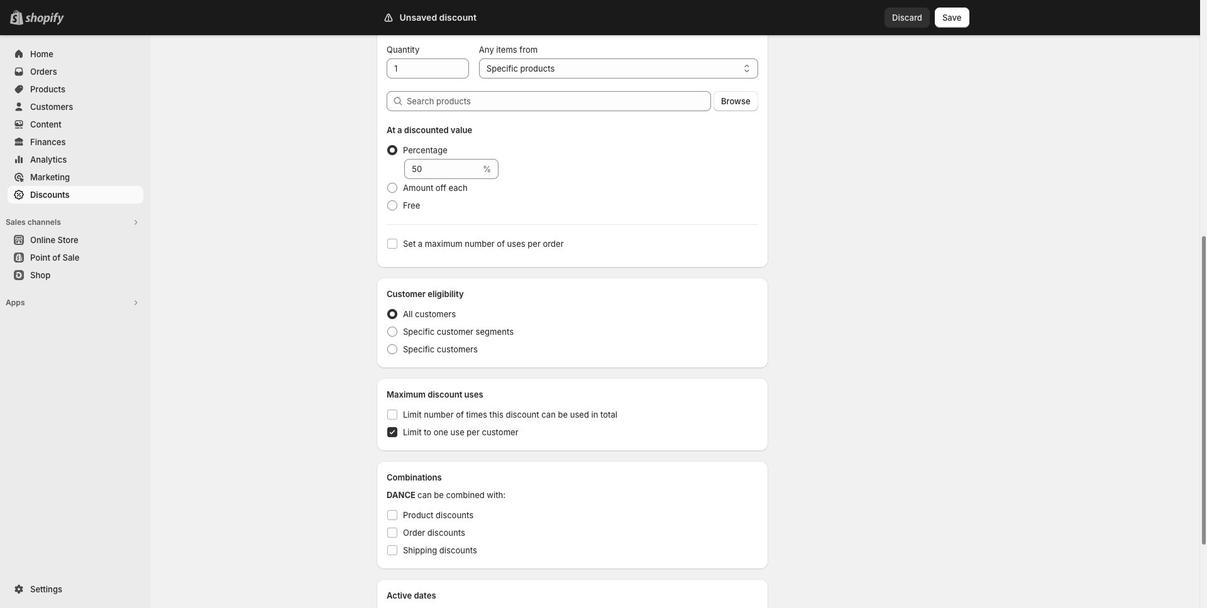 Task type: vqa. For each thing, say whether or not it's contained in the screenshot.
text field
yes



Task type: locate. For each thing, give the bounding box(es) containing it.
None text field
[[404, 159, 480, 179]]

None text field
[[387, 58, 469, 79]]

Search products text field
[[407, 91, 711, 111]]



Task type: describe. For each thing, give the bounding box(es) containing it.
shopify image
[[25, 13, 64, 25]]



